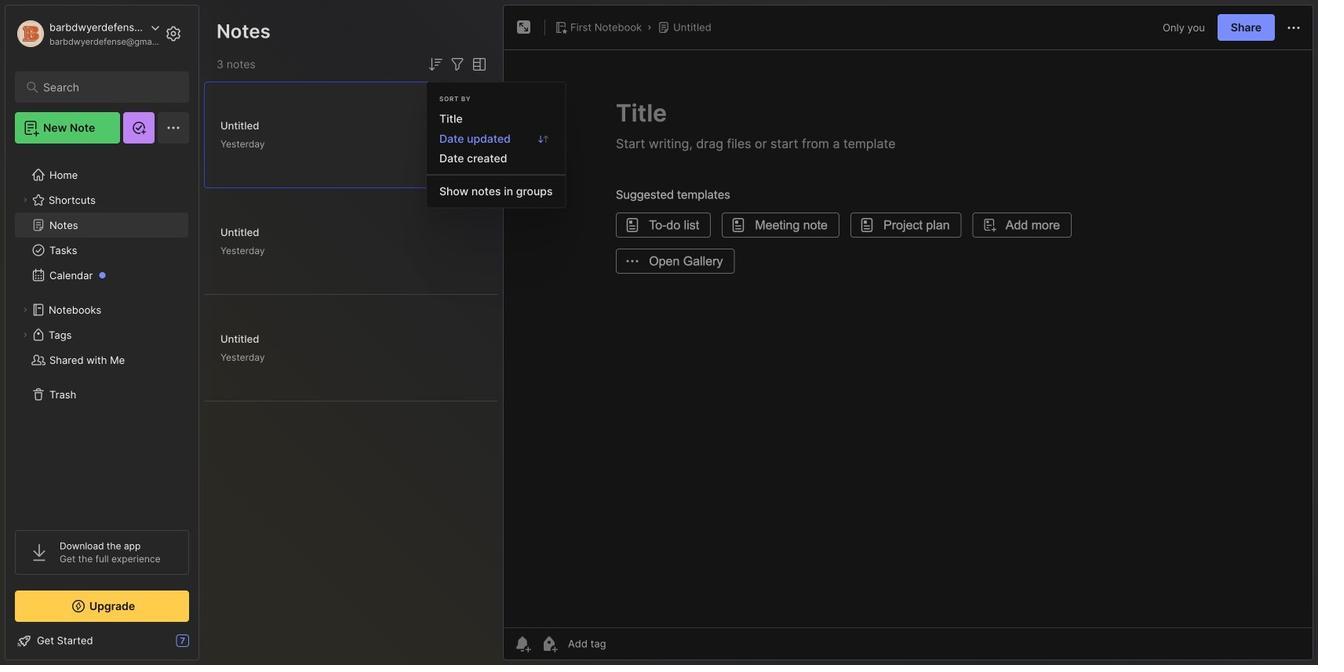 Task type: describe. For each thing, give the bounding box(es) containing it.
Sort options field
[[426, 55, 445, 74]]

add a reminder image
[[513, 635, 532, 654]]

Add filters field
[[448, 55, 467, 74]]

main element
[[0, 0, 204, 666]]

add tag image
[[540, 635, 559, 654]]

Search text field
[[43, 80, 168, 95]]

Note Editor text field
[[504, 49, 1313, 628]]

Account field
[[15, 18, 160, 49]]

more actions image
[[1285, 18, 1304, 37]]

add filters image
[[448, 55, 467, 74]]

none search field inside main element
[[43, 78, 168, 97]]

click to collapse image
[[198, 637, 210, 655]]



Task type: vqa. For each thing, say whether or not it's contained in the screenshot.
Choose Default View Option For Evernote Links field
no



Task type: locate. For each thing, give the bounding box(es) containing it.
tree
[[5, 153, 199, 517]]

View options field
[[467, 55, 489, 74]]

tree inside main element
[[5, 153, 199, 517]]

dropdown list menu
[[427, 109, 566, 201]]

More actions field
[[1285, 18, 1304, 37]]

expand notebooks image
[[20, 305, 30, 315]]

expand note image
[[515, 18, 534, 37]]

Add tag field
[[567, 637, 685, 651]]

expand tags image
[[20, 330, 30, 340]]

note window element
[[503, 5, 1314, 665]]

Help and Learning task checklist field
[[5, 629, 199, 654]]

settings image
[[164, 24, 183, 43]]

None search field
[[43, 78, 168, 97]]



